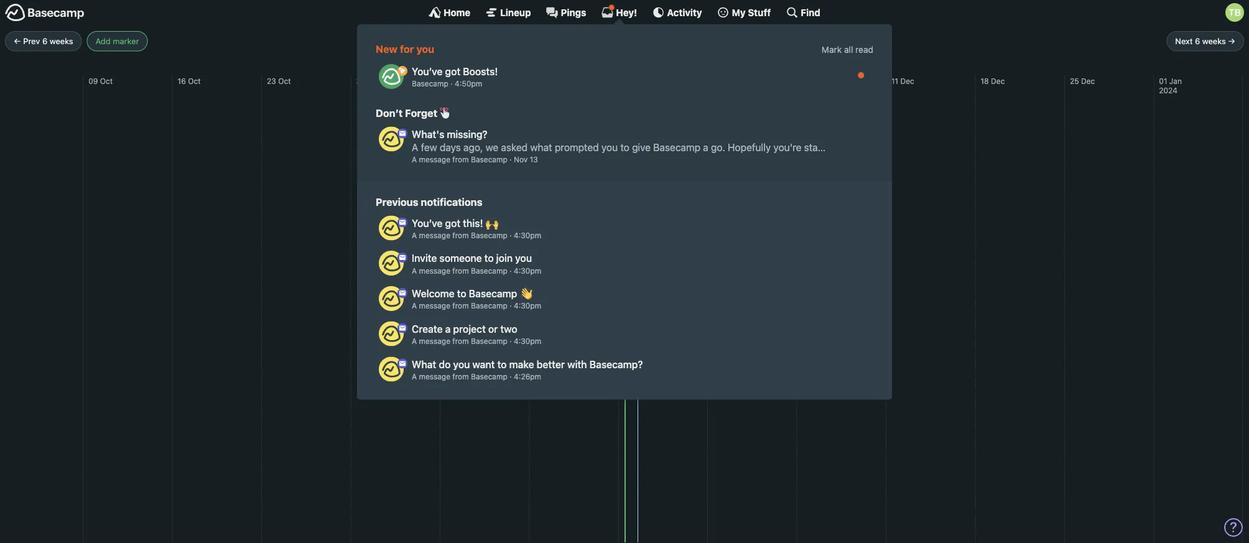 Task type: locate. For each thing, give the bounding box(es) containing it.
my
[[732, 7, 746, 18]]

4:30pm element for welcome to basecamp 👋
[[514, 302, 541, 310]]

1 4:30pm from the top
[[514, 231, 541, 240]]

4:30pm
[[514, 231, 541, 240], [514, 266, 541, 275], [514, 302, 541, 310], [514, 337, 541, 346]]

to inside welcome to basecamp 👋 a message from basecamp 4:30pm
[[457, 288, 466, 300]]

11
[[892, 77, 898, 85]]

3 basecamp image from the top
[[379, 251, 404, 276]]

5 from from the top
[[453, 337, 469, 346]]

dec right '18'
[[991, 77, 1005, 85]]

6 message from the top
[[419, 372, 450, 381]]

basecamp image for you've got boosts!
[[379, 64, 404, 89]]

18 dec
[[981, 77, 1005, 85]]

message down invite
[[419, 266, 450, 275]]

5 a from the top
[[412, 337, 417, 346]]

boosts!
[[463, 66, 498, 77]]

onboarding image down don't forget
[[398, 129, 408, 139]]

1 basecamp image from the top
[[379, 127, 404, 152]]

to
[[484, 252, 494, 264], [457, 288, 466, 300], [497, 358, 507, 370]]

06 nov
[[445, 77, 471, 85]]

oct right "30" on the left
[[368, 77, 380, 85]]

message inside invite someone to join you a message from basecamp 4:30pm
[[419, 266, 450, 275]]

0 horizontal spatial 6
[[42, 36, 47, 46]]

4:30pm down 👋
[[514, 302, 541, 310]]

from up project
[[453, 302, 469, 310]]

4 oct from the left
[[368, 77, 380, 85]]

you
[[416, 43, 434, 55], [515, 252, 532, 264], [453, 358, 470, 370]]

a down what
[[412, 372, 417, 381]]

dec
[[901, 77, 914, 85], [991, 77, 1005, 85], [1081, 77, 1095, 85]]

4:30pm inside "create a project or two a message from basecamp 4:30pm"
[[514, 337, 541, 346]]

2 basecamp image from the top
[[379, 215, 404, 240]]

6 a from the top
[[412, 372, 417, 381]]

4:30pm element for you've got this! 🙌
[[514, 231, 541, 240]]

3 a from the top
[[412, 266, 417, 275]]

message down "what's"
[[419, 155, 450, 164]]

join
[[496, 252, 513, 264]]

basecamp inside invite someone to join you a message from basecamp 4:30pm
[[471, 266, 508, 275]]

6 right next
[[1195, 36, 1200, 46]]

0 horizontal spatial nov
[[457, 77, 471, 85]]

3 4:30pm from the top
[[514, 302, 541, 310]]

tim burton image
[[1226, 3, 1244, 22]]

make
[[509, 358, 534, 370]]

got up 4:50pm element
[[445, 66, 460, 77]]

nov inside main element
[[514, 155, 528, 164]]

2 horizontal spatial you
[[515, 252, 532, 264]]

0 horizontal spatial dec
[[901, 77, 914, 85]]

you right the join
[[515, 252, 532, 264]]

you right 'do' at left
[[453, 358, 470, 370]]

dec for 25 dec
[[1081, 77, 1095, 85]]

1 vertical spatial basecamp image
[[379, 215, 404, 240]]

to right welcome
[[457, 288, 466, 300]]

from
[[453, 155, 469, 164], [453, 231, 469, 240], [453, 266, 469, 275], [453, 302, 469, 310], [453, 337, 469, 346], [453, 372, 469, 381]]

5 message from the top
[[419, 337, 450, 346]]

1 vertical spatial you
[[515, 252, 532, 264]]

0 vertical spatial to
[[484, 252, 494, 264]]

message down welcome
[[419, 302, 450, 310]]

1 from from the top
[[453, 155, 469, 164]]

oct right 09
[[100, 77, 113, 85]]

25 dec
[[1070, 77, 1095, 85]]

what's
[[412, 128, 444, 140]]

basecamp down missing?
[[471, 155, 508, 164]]

dec right '25'
[[1081, 77, 1095, 85]]

3 4:30pm element from the top
[[514, 302, 541, 310]]

what do you want to make better with basecamp? a message from basecamp 4:26pm
[[412, 358, 643, 381]]

2 you've from the top
[[412, 217, 443, 229]]

create a project or two a message from basecamp 4:30pm
[[412, 323, 541, 346]]

my stuff button
[[717, 6, 771, 19]]

activity link
[[652, 6, 702, 19]]

4:30pm element down 👋
[[514, 302, 541, 310]]

a down "what's"
[[412, 155, 417, 164]]

2 a from the top
[[412, 231, 417, 240]]

onboarding image left welcome
[[398, 288, 408, 298]]

from inside invite someone to join you a message from basecamp 4:30pm
[[453, 266, 469, 275]]

onboarding image left invite
[[398, 253, 408, 263]]

2 oct from the left
[[188, 77, 201, 85]]

basecamp image down new
[[379, 64, 404, 89]]

with
[[567, 358, 587, 370]]

3 message from the top
[[419, 266, 450, 275]]

4 from from the top
[[453, 302, 469, 310]]

you've got this! 🙌 a message from basecamp 4:30pm
[[412, 217, 541, 240]]

a up invite
[[412, 231, 417, 240]]

3 onboarding image from the top
[[398, 253, 408, 263]]

you've down previous notifications
[[412, 217, 443, 229]]

nov left 13
[[514, 155, 528, 164]]

←
[[14, 36, 21, 46]]

0 horizontal spatial weeks
[[50, 36, 73, 46]]

30
[[356, 77, 366, 85]]

basecamp
[[412, 79, 448, 88], [471, 155, 508, 164], [471, 231, 508, 240], [471, 266, 508, 275], [469, 288, 517, 300], [471, 302, 508, 310], [471, 337, 508, 346], [471, 372, 508, 381]]

0 vertical spatial you
[[416, 43, 434, 55]]

2 vertical spatial you
[[453, 358, 470, 370]]

2 vertical spatial basecamp image
[[379, 251, 404, 276]]

basecamp inside "create a project or two a message from basecamp 4:30pm"
[[471, 337, 508, 346]]

message inside what do you want to make better with basecamp? a message from basecamp 4:26pm
[[419, 372, 450, 381]]

5 onboarding image from the top
[[398, 323, 408, 333]]

message down create on the left bottom of the page
[[419, 337, 450, 346]]

4 4:30pm from the top
[[514, 337, 541, 346]]

09 oct
[[88, 77, 113, 85]]

onboarding image for what's missing?
[[398, 129, 408, 139]]

message up invite
[[419, 231, 450, 240]]

to inside what do you want to make better with basecamp? a message from basecamp 4:26pm
[[497, 358, 507, 370]]

find button
[[786, 6, 821, 19]]

1 vertical spatial to
[[457, 288, 466, 300]]

you've inside you've got this! 🙌 a message from basecamp 4:30pm
[[412, 217, 443, 229]]

4:30pm element up invite someone to join you a message from basecamp 4:30pm
[[514, 231, 541, 240]]

got inside you've got this! 🙌 a message from basecamp 4:30pm
[[445, 217, 460, 229]]

4 a from the top
[[412, 302, 417, 310]]

onboarding image
[[398, 359, 408, 369]]

1 vertical spatial you've
[[412, 217, 443, 229]]

2 vertical spatial to
[[497, 358, 507, 370]]

4 4:30pm element from the top
[[514, 337, 541, 346]]

2 onboarding image from the top
[[398, 217, 408, 227]]

basecamp image down previous
[[379, 215, 404, 240]]

what's missing?
[[412, 128, 488, 140]]

4:30pm up invite someone to join you a message from basecamp 4:30pm
[[514, 231, 541, 240]]

you right for
[[416, 43, 434, 55]]

1 vertical spatial got
[[445, 217, 460, 229]]

main element
[[0, 0, 1249, 400]]

3 from from the top
[[453, 266, 469, 275]]

25
[[1070, 77, 1079, 85]]

a
[[412, 155, 417, 164], [412, 231, 417, 240], [412, 266, 417, 275], [412, 302, 417, 310], [412, 337, 417, 346], [412, 372, 417, 381]]

0 horizontal spatial to
[[457, 288, 466, 300]]

basecamp down the join
[[471, 266, 508, 275]]

2 got from the top
[[445, 217, 460, 229]]

from inside you've got this! 🙌 a message from basecamp 4:30pm
[[453, 231, 469, 240]]

2 horizontal spatial dec
[[1081, 77, 1095, 85]]

01 jan 2024
[[1159, 77, 1182, 95]]

a down invite
[[412, 266, 417, 275]]

got left this!
[[445, 217, 460, 229]]

1 onboarding image from the top
[[398, 129, 408, 139]]

1 got from the top
[[445, 66, 460, 77]]

don't
[[376, 107, 403, 119]]

onboarding image
[[398, 129, 408, 139], [398, 217, 408, 227], [398, 253, 408, 263], [398, 288, 408, 298], [398, 323, 408, 333]]

4:30pm element
[[514, 231, 541, 240], [514, 266, 541, 275], [514, 302, 541, 310], [514, 337, 541, 346]]

4:30pm element up 👋
[[514, 266, 541, 275]]

2 4:30pm element from the top
[[514, 266, 541, 275]]

message inside "create a project or two a message from basecamp 4:30pm"
[[419, 337, 450, 346]]

3 oct from the left
[[278, 77, 291, 85]]

you've for you've got boosts!
[[412, 66, 443, 77]]

1 4:30pm element from the top
[[514, 231, 541, 240]]

1 horizontal spatial weeks
[[1202, 36, 1226, 46]]

nov right 06
[[457, 77, 471, 85]]

you've got boosts! basecamp 4:50pm
[[412, 66, 498, 88]]

basecamp image
[[379, 64, 404, 89], [379, 215, 404, 240], [379, 251, 404, 276]]

basecamp inside you've got boosts! basecamp 4:50pm
[[412, 79, 448, 88]]

0 vertical spatial got
[[445, 66, 460, 77]]

basecamp image left what
[[379, 357, 404, 382]]

from down project
[[453, 337, 469, 346]]

1 horizontal spatial nov
[[514, 155, 528, 164]]

you inside what do you want to make better with basecamp? a message from basecamp 4:26pm
[[453, 358, 470, 370]]

from down missing?
[[453, 155, 469, 164]]

notifications
[[421, 196, 482, 208]]

2 from from the top
[[453, 231, 469, 240]]

1 vertical spatial nov
[[514, 155, 528, 164]]

1 weeks from the left
[[50, 36, 73, 46]]

2 4:30pm from the top
[[514, 266, 541, 275]]

oct
[[100, 77, 113, 85], [188, 77, 201, 85], [278, 77, 291, 85], [368, 77, 380, 85]]

dec right 11
[[901, 77, 914, 85]]

message
[[419, 155, 450, 164], [419, 231, 450, 240], [419, 266, 450, 275], [419, 302, 450, 310], [419, 337, 450, 346], [419, 372, 450, 381]]

oct right 16
[[188, 77, 201, 85]]

4:30pm inside invite someone to join you a message from basecamp 4:30pm
[[514, 266, 541, 275]]

what
[[412, 358, 436, 370]]

1 oct from the left
[[100, 77, 113, 85]]

pings button
[[546, 6, 586, 19]]

add
[[96, 36, 111, 46]]

basecamp down want
[[471, 372, 508, 381]]

from down "someone"
[[453, 266, 469, 275]]

1 horizontal spatial 6
[[1195, 36, 1200, 46]]

you've
[[412, 66, 443, 77], [412, 217, 443, 229]]

0 horizontal spatial you
[[416, 43, 434, 55]]

2 basecamp image from the top
[[379, 286, 404, 311]]

basecamp image left welcome
[[379, 286, 404, 311]]

4 basecamp image from the top
[[379, 357, 404, 382]]

4:30pm inside welcome to basecamp 👋 a message from basecamp 4:30pm
[[514, 302, 541, 310]]

2 dec from the left
[[991, 77, 1005, 85]]

a inside welcome to basecamp 👋 a message from basecamp 4:30pm
[[412, 302, 417, 310]]

6 from from the top
[[453, 372, 469, 381]]

onboarding image left create on the left bottom of the page
[[398, 323, 408, 333]]

mark
[[822, 44, 842, 55]]

1 horizontal spatial you
[[453, 358, 470, 370]]

from down "create a project or two a message from basecamp 4:30pm"
[[453, 372, 469, 381]]

basecamp down 🙌 at the left of the page
[[471, 231, 508, 240]]

← prev 6 weeks
[[14, 36, 73, 46]]

add marker link
[[87, 31, 148, 51]]

onboarding image down previous
[[398, 217, 408, 227]]

basecamp image
[[379, 127, 404, 152], [379, 286, 404, 311], [379, 321, 404, 346], [379, 357, 404, 382]]

got
[[445, 66, 460, 77], [445, 217, 460, 229]]

next
[[1175, 36, 1193, 46]]

weeks right the prev
[[50, 36, 73, 46]]

basecamp left 👋
[[469, 288, 517, 300]]

nov
[[457, 77, 471, 85], [514, 155, 528, 164]]

2024
[[1159, 86, 1178, 95]]

09
[[88, 77, 98, 85]]

oct right 23
[[278, 77, 291, 85]]

home link
[[429, 6, 470, 19]]

weeks left →
[[1202, 36, 1226, 46]]

onboarding image for you've got this! 🙌
[[398, 217, 408, 227]]

basecamp up forget
[[412, 79, 448, 88]]

2 message from the top
[[419, 231, 450, 240]]

4:30pm element down the two
[[514, 337, 541, 346]]

mark all read button
[[822, 43, 873, 56]]

got inside you've got boosts! basecamp 4:50pm
[[445, 66, 460, 77]]

dec for 18 dec
[[991, 77, 1005, 85]]

basecamp?
[[590, 358, 643, 370]]

basecamp down or
[[471, 337, 508, 346]]

4 message from the top
[[419, 302, 450, 310]]

basecamp image left invite
[[379, 251, 404, 276]]

basecamp image for you've got this! 🙌
[[379, 215, 404, 240]]

3 dec from the left
[[1081, 77, 1095, 85]]

6
[[42, 36, 47, 46], [1195, 36, 1200, 46]]

add marker
[[96, 36, 139, 46]]

a inside you've got this! 🙌 a message from basecamp 4:30pm
[[412, 231, 417, 240]]

to right want
[[497, 358, 507, 370]]

basecamp image for what's missing?
[[379, 127, 404, 152]]

from down this!
[[453, 231, 469, 240]]

to left the join
[[484, 252, 494, 264]]

4 onboarding image from the top
[[398, 288, 408, 298]]

pings
[[561, 7, 586, 18]]

got for this!
[[445, 217, 460, 229]]

weeks
[[50, 36, 73, 46], [1202, 36, 1226, 46]]

hey! button
[[601, 4, 637, 19]]

0 vertical spatial you've
[[412, 66, 443, 77]]

1 dec from the left
[[901, 77, 914, 85]]

a down welcome
[[412, 302, 417, 310]]

message down 'do' at left
[[419, 372, 450, 381]]

oct for 09 oct
[[100, 77, 113, 85]]

6 right the prev
[[42, 36, 47, 46]]

1 message from the top
[[419, 155, 450, 164]]

1 basecamp image from the top
[[379, 64, 404, 89]]

basecamp image up onboarding image
[[379, 321, 404, 346]]

1 horizontal spatial to
[[484, 252, 494, 264]]

hey!
[[616, 7, 637, 18]]

basecamp image down don't
[[379, 127, 404, 152]]

project
[[453, 323, 486, 335]]

4:30pm down the two
[[514, 337, 541, 346]]

you've right boostreport icon
[[412, 66, 443, 77]]

3 basecamp image from the top
[[379, 321, 404, 346]]

activity
[[667, 7, 702, 18]]

2 horizontal spatial to
[[497, 358, 507, 370]]

4:30pm up 👋
[[514, 266, 541, 275]]

0 vertical spatial basecamp image
[[379, 64, 404, 89]]

1 you've from the top
[[412, 66, 443, 77]]

1 horizontal spatial dec
[[991, 77, 1005, 85]]

a down create on the left bottom of the page
[[412, 337, 417, 346]]

you've inside you've got boosts! basecamp 4:50pm
[[412, 66, 443, 77]]



Task type: describe. For each thing, give the bounding box(es) containing it.
oct for 16 oct
[[188, 77, 201, 85]]

find
[[801, 7, 821, 18]]

basecamp image for create a project or two
[[379, 321, 404, 346]]

all
[[844, 44, 853, 55]]

message inside you've got this! 🙌 a message from basecamp 4:30pm
[[419, 231, 450, 240]]

13
[[530, 155, 538, 164]]

boostreport image
[[398, 66, 408, 76]]

onboarding image for create a project or two
[[398, 323, 408, 333]]

welcome
[[412, 288, 455, 300]]

you for do
[[453, 358, 470, 370]]

you've for you've got this! 🙌
[[412, 217, 443, 229]]

basecamp image for invite someone to join you
[[379, 251, 404, 276]]

better
[[537, 358, 565, 370]]

switch accounts image
[[5, 3, 85, 22]]

marker
[[113, 36, 139, 46]]

oct for 23 oct
[[278, 77, 291, 85]]

dec for 11 dec
[[901, 77, 914, 85]]

for
[[400, 43, 414, 55]]

create
[[412, 323, 443, 335]]

06
[[445, 77, 455, 85]]

4:26pm element
[[514, 372, 541, 381]]

welcome to basecamp 👋 a message from basecamp 4:30pm
[[412, 288, 541, 310]]

you for for
[[416, 43, 434, 55]]

you inside invite someone to join you a message from basecamp 4:30pm
[[515, 252, 532, 264]]

previous notifications
[[376, 196, 482, 208]]

got for boosts!
[[445, 66, 460, 77]]

1 6 from the left
[[42, 36, 47, 46]]

onboarding image for invite someone to join you
[[398, 253, 408, 263]]

a
[[445, 323, 451, 335]]

a message from basecamp nov 13
[[412, 155, 538, 164]]

next 6 weeks →
[[1175, 36, 1236, 46]]

stuff
[[748, 7, 771, 18]]

onboarding image for welcome to basecamp 👋
[[398, 288, 408, 298]]

0 vertical spatial nov
[[457, 77, 471, 85]]

4:50pm
[[455, 79, 482, 88]]

from inside what do you want to make better with basecamp? a message from basecamp 4:26pm
[[453, 372, 469, 381]]

want
[[472, 358, 495, 370]]

mark all read
[[822, 44, 873, 55]]

2 6 from the left
[[1195, 36, 1200, 46]]

don't forget
[[376, 107, 440, 119]]

23
[[267, 77, 276, 85]]

jan
[[1170, 77, 1182, 85]]

or
[[488, 323, 498, 335]]

a inside what do you want to make better with basecamp? a message from basecamp 4:26pm
[[412, 372, 417, 381]]

4:30pm element for create a project or two
[[514, 337, 541, 346]]

to inside invite someone to join you a message from basecamp 4:30pm
[[484, 252, 494, 264]]

23 oct
[[267, 77, 291, 85]]

01
[[1159, 77, 1167, 85]]

new for you
[[376, 43, 434, 55]]

my stuff
[[732, 7, 771, 18]]

2 weeks from the left
[[1202, 36, 1226, 46]]

missing?
[[447, 128, 488, 140]]

→
[[1228, 36, 1236, 46]]

30 oct
[[356, 77, 380, 85]]

18
[[981, 77, 989, 85]]

invite
[[412, 252, 437, 264]]

prev
[[23, 36, 40, 46]]

from inside welcome to basecamp 👋 a message from basecamp 4:30pm
[[453, 302, 469, 310]]

new
[[376, 43, 398, 55]]

do
[[439, 358, 451, 370]]

basecamp inside what do you want to make better with basecamp? a message from basecamp 4:26pm
[[471, 372, 508, 381]]

basecamp image for welcome to basecamp 👋
[[379, 286, 404, 311]]

11 dec
[[892, 77, 914, 85]]

invite someone to join you a message from basecamp 4:30pm
[[412, 252, 541, 275]]

basecamp image for what do you want to make better with basecamp?
[[379, 357, 404, 382]]

4:26pm
[[514, 372, 541, 381]]

lineup
[[500, 7, 531, 18]]

this!
[[463, 217, 483, 229]]

forget
[[405, 107, 437, 119]]

from inside "create a project or two a message from basecamp 4:30pm"
[[453, 337, 469, 346]]

16 oct
[[178, 77, 201, 85]]

nov 13 element
[[514, 155, 538, 164]]

someone
[[440, 252, 482, 264]]

4:30pm element for invite someone to join you
[[514, 266, 541, 275]]

a inside "create a project or two a message from basecamp 4:30pm"
[[412, 337, 417, 346]]

two
[[500, 323, 517, 335]]

previous
[[376, 196, 418, 208]]

lineup link
[[485, 6, 531, 19]]

read
[[856, 44, 873, 55]]

basecamp up or
[[471, 302, 508, 310]]

message inside welcome to basecamp 👋 a message from basecamp 4:30pm
[[419, 302, 450, 310]]

1 a from the top
[[412, 155, 417, 164]]

basecamp inside you've got this! 🙌 a message from basecamp 4:30pm
[[471, 231, 508, 240]]

4:50pm element
[[455, 79, 482, 88]]

16
[[178, 77, 186, 85]]

a inside invite someone to join you a message from basecamp 4:30pm
[[412, 266, 417, 275]]

home
[[444, 7, 470, 18]]

4:30pm inside you've got this! 🙌 a message from basecamp 4:30pm
[[514, 231, 541, 240]]

👋
[[520, 288, 530, 300]]

🙌
[[486, 217, 496, 229]]

oct for 30 oct
[[368, 77, 380, 85]]



Task type: vqa. For each thing, say whether or not it's contained in the screenshot.


